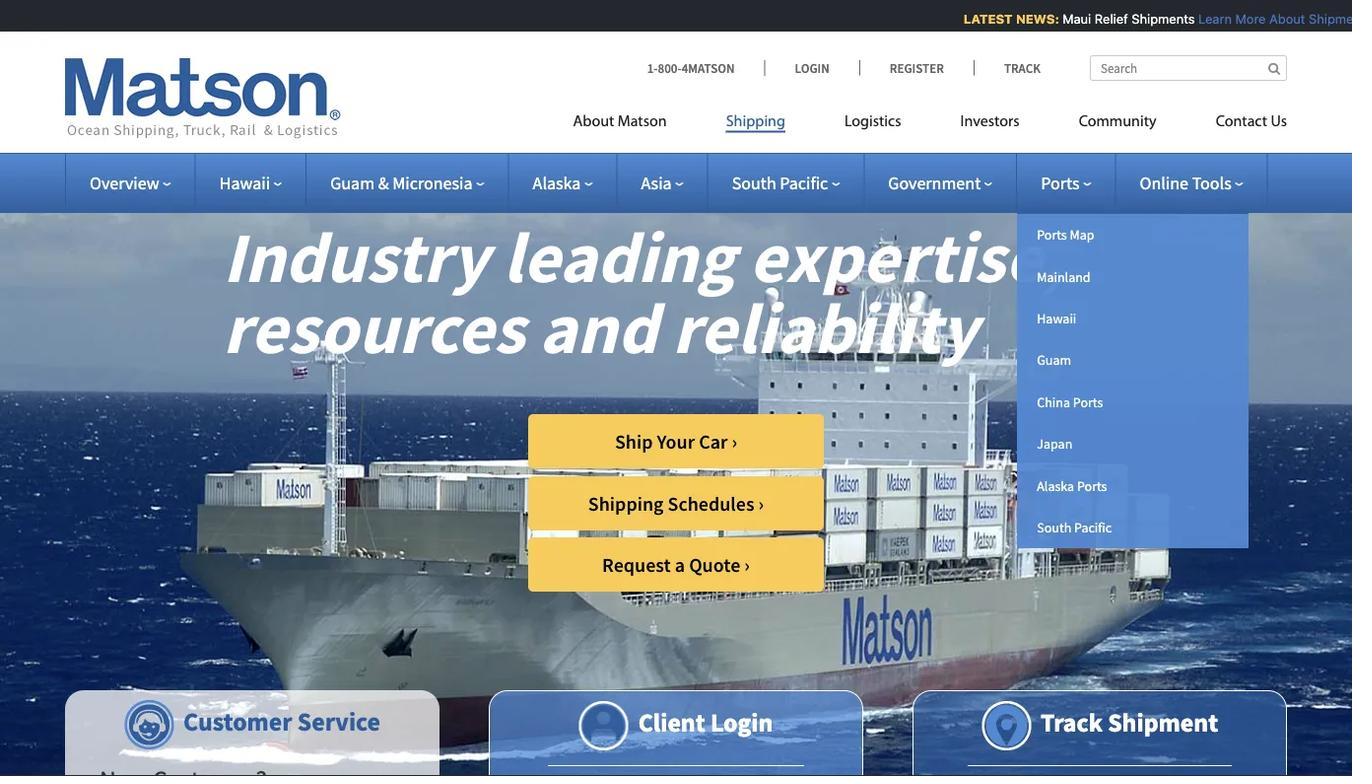 Task type: describe. For each thing, give the bounding box(es) containing it.
ports down japan link
[[1078, 477, 1108, 494]]

Search search field
[[1091, 55, 1288, 81]]

login link
[[765, 60, 860, 76]]

ports map
[[1038, 226, 1095, 244]]

south pacific for the rightmost south pacific link
[[1038, 519, 1113, 536]]

contact us
[[1217, 114, 1288, 130]]

request a quote ›
[[603, 552, 750, 577]]

client login
[[639, 706, 773, 738]]

japan link
[[1018, 423, 1250, 465]]

1-
[[648, 60, 658, 76]]

pacific for the topmost south pacific link
[[780, 172, 829, 194]]

alaska link
[[533, 172, 593, 194]]

investors
[[961, 114, 1020, 130]]

online tools link
[[1140, 172, 1244, 194]]

ports link
[[1042, 172, 1092, 194]]

alaska for alaska ports
[[1038, 477, 1075, 494]]

shipment
[[1109, 706, 1219, 738]]

car
[[699, 429, 728, 454]]

resources
[[223, 283, 525, 372]]

mainland
[[1038, 268, 1091, 285]]

hawaii for right hawaii link
[[1038, 309, 1077, 327]]

hawaii for top hawaii link
[[220, 172, 270, 194]]

request
[[603, 552, 671, 577]]

japan
[[1038, 435, 1073, 453]]

latest news: maui relief shipments learn more about shipmen
[[958, 11, 1353, 26]]

alaska ports
[[1038, 477, 1108, 494]]

1-800-4matson link
[[648, 60, 765, 76]]

track for the track link
[[1005, 60, 1041, 76]]

schedules
[[668, 491, 755, 516]]

community link
[[1050, 104, 1187, 144]]

china ports link
[[1018, 381, 1250, 423]]

asia link
[[641, 172, 684, 194]]

track for track shipment
[[1041, 706, 1103, 738]]

guam for guam
[[1038, 351, 1072, 369]]

contact us link
[[1187, 104, 1288, 144]]

shipping schedules ›
[[589, 491, 764, 516]]

shipments
[[1126, 11, 1189, 26]]

0 horizontal spatial login
[[711, 706, 773, 738]]

online
[[1140, 172, 1189, 194]]

logistics
[[845, 114, 902, 130]]

shipping schedules › link
[[529, 476, 824, 531]]

alaska for alaska
[[533, 172, 581, 194]]

micronesia
[[393, 172, 473, 194]]

shipping for shipping schedules ›
[[589, 491, 664, 516]]

contact
[[1217, 114, 1268, 130]]

client
[[639, 706, 706, 738]]

pacific for the rightmost south pacific link
[[1075, 519, 1113, 536]]

news:
[[1010, 11, 1054, 26]]

service
[[298, 705, 381, 737]]

4matson
[[682, 60, 735, 76]]

800-
[[658, 60, 682, 76]]

ship
[[615, 429, 653, 454]]

map
[[1070, 226, 1095, 244]]

customer
[[183, 705, 293, 737]]

shipmen
[[1303, 11, 1353, 26]]

1 horizontal spatial south pacific link
[[1018, 507, 1250, 548]]

government link
[[889, 172, 993, 194]]



Task type: locate. For each thing, give the bounding box(es) containing it.
request a quote › link
[[529, 537, 824, 592]]

0 vertical spatial south pacific
[[732, 172, 829, 194]]

shipping for shipping
[[726, 114, 786, 130]]

track link
[[974, 60, 1041, 76]]

0 vertical spatial alaska
[[533, 172, 581, 194]]

guam
[[331, 172, 375, 194], [1038, 351, 1072, 369]]

overview link
[[90, 172, 171, 194]]

0 vertical spatial hawaii
[[220, 172, 270, 194]]

south pacific link down alaska ports
[[1018, 507, 1250, 548]]

guam left & at left top
[[331, 172, 375, 194]]

learn
[[1193, 11, 1226, 26]]

0 horizontal spatial hawaii link
[[220, 172, 282, 194]]

guam for guam & micronesia
[[331, 172, 375, 194]]

register
[[890, 60, 945, 76]]

shipping link
[[697, 104, 815, 144]]

1 vertical spatial track
[[1041, 706, 1103, 738]]

0 horizontal spatial about
[[574, 114, 615, 130]]

south pacific link down shipping link
[[732, 172, 840, 194]]

0 horizontal spatial shipping
[[589, 491, 664, 516]]

1 vertical spatial shipping
[[589, 491, 664, 516]]

about
[[1264, 11, 1300, 26], [574, 114, 615, 130]]

alaska down "japan"
[[1038, 477, 1075, 494]]

0 vertical spatial ›
[[732, 429, 738, 454]]

reliability
[[672, 283, 978, 372]]

1 vertical spatial pacific
[[1075, 519, 1113, 536]]

register link
[[860, 60, 974, 76]]

0 horizontal spatial ›
[[732, 429, 738, 454]]

hawaii link down blue matson logo with ocean, shipping, truck, rail and logistics written beneath it.
[[220, 172, 282, 194]]

alaska down about matson
[[533, 172, 581, 194]]

› inside shipping schedules › link
[[759, 491, 764, 516]]

ports up ports map
[[1042, 172, 1080, 194]]

1 horizontal spatial shipping
[[726, 114, 786, 130]]

0 vertical spatial hawaii link
[[220, 172, 282, 194]]

1 vertical spatial guam
[[1038, 351, 1072, 369]]

south for the rightmost south pacific link
[[1038, 519, 1072, 536]]

us
[[1272, 114, 1288, 130]]

login up shipping link
[[795, 60, 830, 76]]

1 horizontal spatial hawaii link
[[1018, 298, 1250, 339]]

0 vertical spatial south
[[732, 172, 777, 194]]

guam up china
[[1038, 351, 1072, 369]]

south pacific down shipping link
[[732, 172, 829, 194]]

1 horizontal spatial south pacific
[[1038, 519, 1113, 536]]

leading
[[503, 212, 736, 301]]

search image
[[1269, 62, 1281, 74]]

track shipment
[[1041, 706, 1219, 738]]

shipping
[[726, 114, 786, 130], [589, 491, 664, 516]]

mainland link
[[1018, 256, 1250, 298]]

china ports
[[1038, 393, 1104, 411]]

0 horizontal spatial pacific
[[780, 172, 829, 194]]

shipping down 4matson
[[726, 114, 786, 130]]

china
[[1038, 393, 1071, 411]]

government
[[889, 172, 981, 194]]

1 vertical spatial ›
[[759, 491, 764, 516]]

matson
[[618, 114, 667, 130]]

south down alaska ports
[[1038, 519, 1072, 536]]

1 vertical spatial south pacific
[[1038, 519, 1113, 536]]

learn more about shipmen link
[[1193, 11, 1353, 26]]

asia
[[641, 172, 672, 194]]

south pacific for the topmost south pacific link
[[732, 172, 829, 194]]

1 horizontal spatial pacific
[[1075, 519, 1113, 536]]

0 vertical spatial guam
[[331, 172, 375, 194]]

› inside 'ship your car ›' link
[[732, 429, 738, 454]]

community
[[1079, 114, 1157, 130]]

0 vertical spatial track
[[1005, 60, 1041, 76]]

overview
[[90, 172, 159, 194]]

about left matson
[[574, 114, 615, 130]]

online tools
[[1140, 172, 1232, 194]]

guam & micronesia
[[331, 172, 473, 194]]

1 vertical spatial alaska
[[1038, 477, 1075, 494]]

pacific down alaska ports
[[1075, 519, 1113, 536]]

0 horizontal spatial south pacific link
[[732, 172, 840, 194]]

track down news:
[[1005, 60, 1041, 76]]

1 vertical spatial hawaii
[[1038, 309, 1077, 327]]

about right more
[[1264, 11, 1300, 26]]

ports
[[1042, 172, 1080, 194], [1038, 226, 1068, 244], [1074, 393, 1104, 411], [1078, 477, 1108, 494]]

1 horizontal spatial ›
[[745, 552, 750, 577]]

a
[[675, 552, 685, 577]]

1 vertical spatial login
[[711, 706, 773, 738]]

1-800-4matson
[[648, 60, 735, 76]]

› for request a quote ›
[[745, 552, 750, 577]]

your
[[657, 429, 695, 454]]

south down shipping link
[[732, 172, 777, 194]]

hawaii down mainland
[[1038, 309, 1077, 327]]

0 vertical spatial south pacific link
[[732, 172, 840, 194]]

customer service
[[183, 705, 381, 737]]

2 vertical spatial ›
[[745, 552, 750, 577]]

about matson link
[[574, 104, 697, 144]]

2 horizontal spatial ›
[[759, 491, 764, 516]]

south pacific down alaska ports
[[1038, 519, 1113, 536]]

› right quote
[[745, 552, 750, 577]]

guam & micronesia link
[[331, 172, 485, 194]]

0 horizontal spatial hawaii
[[220, 172, 270, 194]]

› right car
[[732, 429, 738, 454]]

1 horizontal spatial about
[[1264, 11, 1300, 26]]

ports right china
[[1074, 393, 1104, 411]]

1 horizontal spatial hawaii
[[1038, 309, 1077, 327]]

pacific
[[780, 172, 829, 194], [1075, 519, 1113, 536]]

1 vertical spatial about
[[574, 114, 615, 130]]

› inside request a quote › link
[[745, 552, 750, 577]]

about matson
[[574, 114, 667, 130]]

hawaii down blue matson logo with ocean, shipping, truck, rail and logistics written beneath it.
[[220, 172, 270, 194]]

hawaii link down mainland
[[1018, 298, 1250, 339]]

quote
[[689, 552, 741, 577]]

0 vertical spatial pacific
[[780, 172, 829, 194]]

latest
[[958, 11, 1007, 26]]

1 vertical spatial hawaii link
[[1018, 298, 1250, 339]]

guam link
[[1018, 339, 1250, 381]]

more
[[1230, 11, 1260, 26]]

tools
[[1193, 172, 1232, 194]]

relief
[[1089, 11, 1123, 26]]

blue matson logo with ocean, shipping, truck, rail and logistics written beneath it. image
[[65, 58, 341, 139]]

shipping up the request
[[589, 491, 664, 516]]

maui
[[1057, 11, 1086, 26]]

logistics link
[[815, 104, 931, 144]]

0 vertical spatial shipping
[[726, 114, 786, 130]]

›
[[732, 429, 738, 454], [759, 491, 764, 516], [745, 552, 750, 577]]

login
[[795, 60, 830, 76], [711, 706, 773, 738]]

› right the schedules
[[759, 491, 764, 516]]

south pacific inside south pacific link
[[1038, 519, 1113, 536]]

track left "shipment"
[[1041, 706, 1103, 738]]

&
[[378, 172, 389, 194]]

and
[[540, 283, 658, 372]]

expertise,
[[750, 212, 1064, 301]]

1 vertical spatial south pacific link
[[1018, 507, 1250, 548]]

ports map link
[[1018, 214, 1250, 256]]

investors link
[[931, 104, 1050, 144]]

about inside top menu navigation
[[574, 114, 615, 130]]

ship your car ›
[[615, 429, 738, 454]]

0 horizontal spatial alaska
[[533, 172, 581, 194]]

None search field
[[1091, 55, 1288, 81]]

alaska ports link
[[1018, 465, 1250, 507]]

0 horizontal spatial guam
[[331, 172, 375, 194]]

0 horizontal spatial south
[[732, 172, 777, 194]]

shipping inside shipping schedules › link
[[589, 491, 664, 516]]

south pacific
[[732, 172, 829, 194], [1038, 519, 1113, 536]]

0 vertical spatial login
[[795, 60, 830, 76]]

1 horizontal spatial alaska
[[1038, 477, 1075, 494]]

south
[[732, 172, 777, 194], [1038, 519, 1072, 536]]

› for ship your car ›
[[732, 429, 738, 454]]

pacific down shipping link
[[780, 172, 829, 194]]

south for the topmost south pacific link
[[732, 172, 777, 194]]

0 vertical spatial about
[[1264, 11, 1300, 26]]

hawaii link
[[220, 172, 282, 194], [1018, 298, 1250, 339]]

south pacific link
[[732, 172, 840, 194], [1018, 507, 1250, 548]]

ship your car › link
[[529, 414, 824, 468]]

shipping inside shipping link
[[726, 114, 786, 130]]

1 vertical spatial south
[[1038, 519, 1072, 536]]

top menu navigation
[[574, 104, 1288, 144]]

1 horizontal spatial south
[[1038, 519, 1072, 536]]

0 horizontal spatial south pacific
[[732, 172, 829, 194]]

industry
[[223, 212, 489, 301]]

hawaii
[[220, 172, 270, 194], [1038, 309, 1077, 327]]

alaska
[[533, 172, 581, 194], [1038, 477, 1075, 494]]

login right client
[[711, 706, 773, 738]]

industry leading expertise, resources and reliability
[[223, 212, 1064, 372]]

1 horizontal spatial guam
[[1038, 351, 1072, 369]]

ports left map
[[1038, 226, 1068, 244]]

1 horizontal spatial login
[[795, 60, 830, 76]]



Task type: vqa. For each thing, say whether or not it's contained in the screenshot.
BLUE MATSON LOGO WITH OCEAN, SHIPPING, TRUCK, RAIL AND LOGISTICS WRITTEN BENEATH IT.
yes



